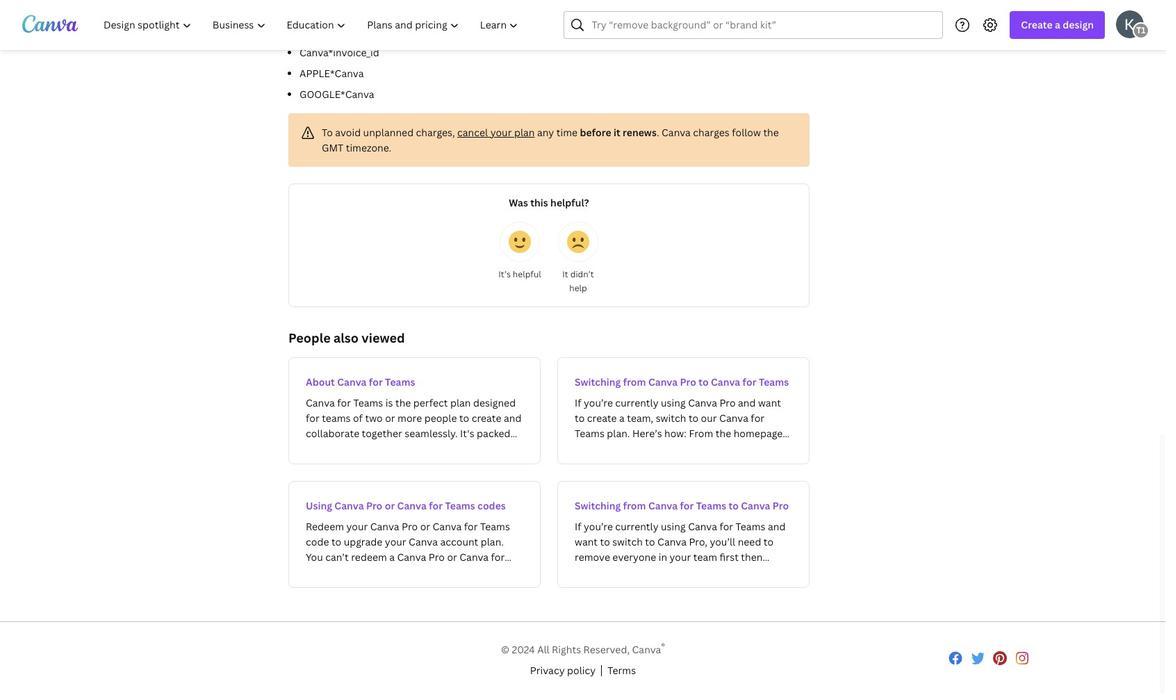 Task type: vqa. For each thing, say whether or not it's contained in the screenshot.
winter quiz presentation in white and blue illustrative style image
no



Task type: describe. For each thing, give the bounding box(es) containing it.
to
[[322, 126, 333, 139]]

policy
[[567, 664, 596, 677]]

© 2024 all rights reserved, canva ®
[[501, 641, 665, 656]]

kendall parks image
[[1117, 10, 1144, 38]]

terms link
[[608, 663, 636, 678]]

terms
[[608, 664, 636, 677]]

viewed
[[362, 330, 405, 346]]

helpful
[[513, 268, 541, 280]]

2024
[[512, 643, 535, 656]]

canva inside © 2024 all rights reserved, canva ®
[[632, 643, 661, 656]]

it's
[[499, 268, 511, 280]]

team 1 image
[[1133, 22, 1150, 39]]

from for pro
[[623, 375, 646, 389]]

this
[[531, 196, 548, 209]]

codes
[[478, 499, 506, 512]]

time
[[557, 126, 578, 139]]

switching from canva pro to canva for teams
[[575, 375, 789, 389]]

😔 image
[[567, 231, 590, 253]]

charges
[[693, 126, 730, 139]]

was this helpful?
[[509, 196, 589, 209]]

canva*invoice_id
[[300, 46, 379, 59]]

people also viewed
[[289, 330, 405, 346]]

all
[[538, 643, 550, 656]]

also
[[334, 330, 359, 346]]

helpful?
[[551, 196, 589, 209]]

0 horizontal spatial to
[[699, 375, 709, 389]]

.
[[657, 126, 660, 139]]

gmt
[[322, 141, 344, 154]]

. canva charges follow the gmt timezone.
[[322, 126, 779, 154]]

top level navigation element
[[95, 11, 531, 39]]

rights
[[552, 643, 581, 656]]

create a design
[[1022, 18, 1094, 31]]

follow
[[732, 126, 761, 139]]

about canva for teams link
[[289, 357, 541, 464]]

didn't
[[571, 268, 594, 280]]

©
[[501, 643, 510, 656]]

a
[[1055, 18, 1061, 31]]

1 horizontal spatial pro
[[680, 375, 697, 389]]

renews
[[623, 126, 657, 139]]

any
[[537, 126, 554, 139]]

switching for switching from canva pro to canva for teams
[[575, 375, 621, 389]]

privacy
[[530, 664, 565, 677]]

1 horizontal spatial to
[[729, 499, 739, 512]]

switching for switching from canva for teams to canva pro
[[575, 499, 621, 512]]

your
[[491, 126, 512, 139]]

switching from canva for teams to canva pro
[[575, 499, 789, 512]]

or
[[385, 499, 395, 512]]

was
[[509, 196, 528, 209]]

🙂 image
[[509, 231, 531, 253]]

reserved,
[[584, 643, 630, 656]]

to avoid unplanned charges, cancel your plan any time before it renews
[[322, 126, 657, 139]]

canva inside ". canva charges follow the gmt timezone."
[[662, 126, 691, 139]]



Task type: locate. For each thing, give the bounding box(es) containing it.
the
[[764, 126, 779, 139]]

1 vertical spatial switching
[[575, 499, 621, 512]]

0 horizontal spatial pro
[[366, 499, 383, 512]]

apple*canva
[[300, 67, 364, 80]]

cancel
[[458, 126, 488, 139]]

before
[[580, 126, 612, 139]]

2 from from the top
[[623, 499, 646, 512]]

from
[[623, 375, 646, 389], [623, 499, 646, 512]]

help
[[570, 282, 587, 294]]

for
[[369, 375, 383, 389], [743, 375, 757, 389], [429, 499, 443, 512], [680, 499, 694, 512]]

privacy policy link
[[530, 663, 596, 678]]

0 vertical spatial switching
[[575, 375, 621, 389]]

about
[[306, 375, 335, 389]]

privacy policy
[[530, 664, 596, 677]]

using
[[306, 499, 332, 512]]

0 vertical spatial to
[[699, 375, 709, 389]]

1 vertical spatial to
[[729, 499, 739, 512]]

design
[[1063, 18, 1094, 31]]

team 1 element
[[1133, 22, 1150, 39]]

it
[[563, 268, 569, 280]]

teams
[[385, 375, 415, 389], [759, 375, 789, 389], [445, 499, 475, 512], [697, 499, 727, 512]]

2 horizontal spatial pro
[[773, 499, 789, 512]]

charges,
[[416, 126, 455, 139]]

t1 button
[[1117, 10, 1150, 39]]

1 vertical spatial from
[[623, 499, 646, 512]]

unplanned
[[363, 126, 414, 139]]

plan
[[514, 126, 535, 139]]

from for for
[[623, 499, 646, 512]]

create
[[1022, 18, 1053, 31]]

canva
[[662, 126, 691, 139], [337, 375, 367, 389], [649, 375, 678, 389], [711, 375, 741, 389], [335, 499, 364, 512], [397, 499, 427, 512], [649, 499, 678, 512], [741, 499, 771, 512], [632, 643, 661, 656]]

1 switching from the top
[[575, 375, 621, 389]]

pro
[[680, 375, 697, 389], [366, 499, 383, 512], [773, 499, 789, 512]]

switching from canva pro to canva for teams link
[[558, 357, 810, 464]]

create a design button
[[1010, 11, 1105, 39]]

®
[[661, 641, 665, 651]]

using canva pro or canva for teams codes
[[306, 499, 506, 512]]

it
[[614, 126, 621, 139]]

2 switching from the top
[[575, 499, 621, 512]]

switching
[[575, 375, 621, 389], [575, 499, 621, 512]]

avoid
[[335, 126, 361, 139]]

it's helpful
[[499, 268, 541, 280]]

cancel your plan link
[[458, 126, 535, 139]]

about canva for teams
[[306, 375, 415, 389]]

0 vertical spatial from
[[623, 375, 646, 389]]

google*canva
[[300, 88, 374, 101]]

people
[[289, 330, 331, 346]]

1 from from the top
[[623, 375, 646, 389]]

Try "remove background" or "brand kit" search field
[[592, 12, 935, 38]]

it didn't help
[[563, 268, 594, 294]]

using canva pro or canva for teams codes link
[[289, 481, 541, 588]]

timezone.
[[346, 141, 392, 154]]

switching from canva for teams to canva pro link
[[558, 481, 810, 588]]

to
[[699, 375, 709, 389], [729, 499, 739, 512]]



